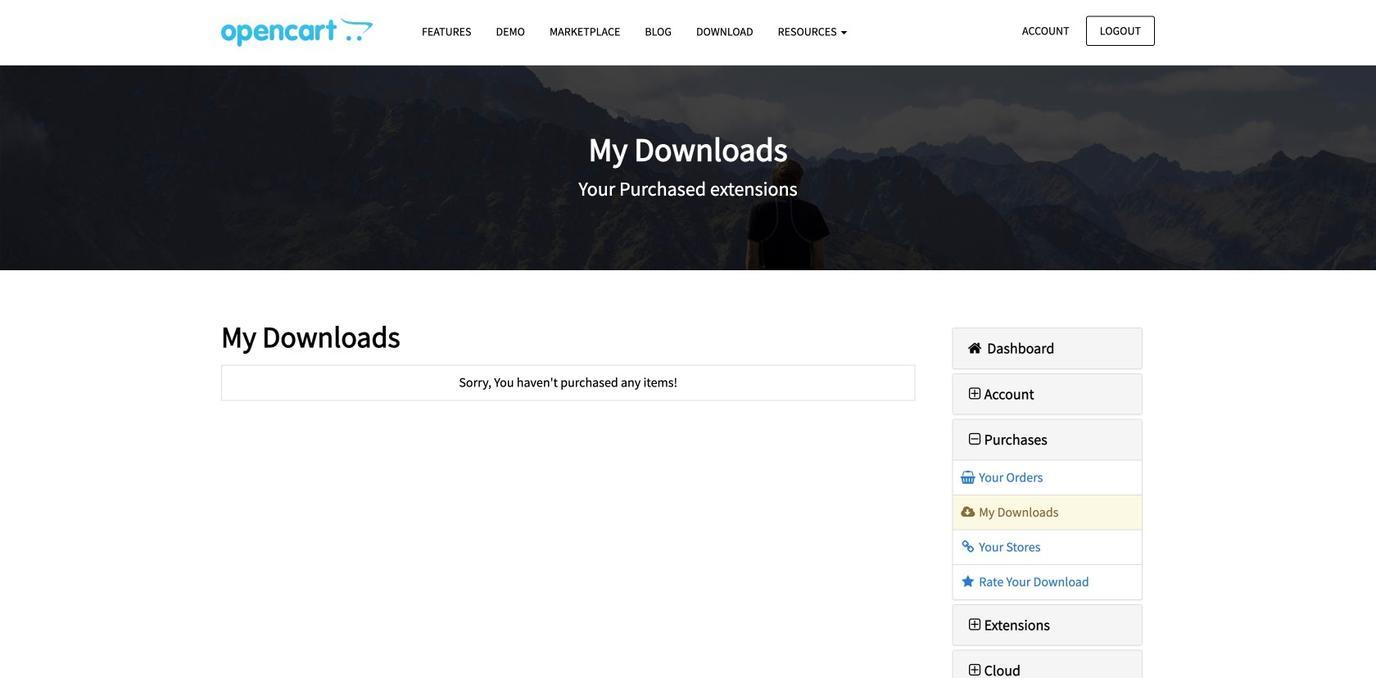Task type: locate. For each thing, give the bounding box(es) containing it.
cloud download image
[[960, 506, 977, 519]]

1 vertical spatial plus square o image
[[966, 664, 985, 678]]

home image
[[966, 341, 985, 356]]

opencart - downloads image
[[221, 17, 373, 47]]

plus square o image down plus square o icon
[[966, 664, 985, 678]]

0 vertical spatial plus square o image
[[966, 387, 985, 401]]

shopping basket image
[[960, 471, 977, 484]]

star image
[[960, 576, 977, 589]]

plus square o image up "minus square o" image
[[966, 387, 985, 401]]

plus square o image
[[966, 387, 985, 401], [966, 664, 985, 678]]

minus square o image
[[966, 432, 985, 447]]



Task type: vqa. For each thing, say whether or not it's contained in the screenshot.
opencart - downloads image
yes



Task type: describe. For each thing, give the bounding box(es) containing it.
plus square o image
[[966, 618, 985, 633]]

2 plus square o image from the top
[[966, 664, 985, 678]]

link image
[[960, 541, 977, 554]]

1 plus square o image from the top
[[966, 387, 985, 401]]



